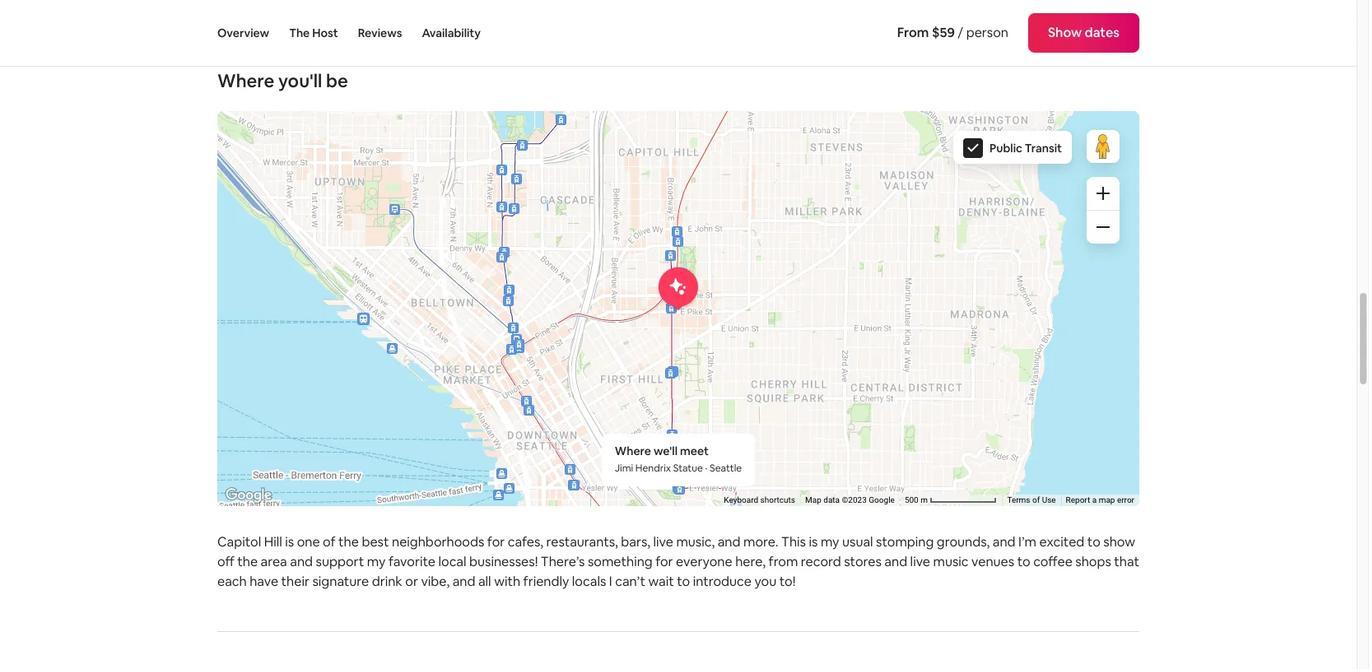 Task type: describe. For each thing, give the bounding box(es) containing it.
favorite
[[389, 553, 436, 571]]

public
[[990, 141, 1023, 156]]

area
[[261, 553, 287, 571]]

500
[[905, 496, 919, 505]]

use
[[1042, 496, 1056, 505]]

1 is from the left
[[285, 534, 294, 551]]

neighborhoods
[[392, 534, 485, 551]]

their
[[281, 573, 310, 590]]

jimi
[[615, 462, 633, 475]]

businesses!
[[469, 553, 538, 571]]

capitol
[[217, 534, 261, 551]]

capitol hill is one of the best neighborhoods for cafes, restaurants, bars, live music, and more. this is my usual stomping grounds, and i'm excited to show off the area and support my favorite local businesses! there's something for everyone here, from record stores and live music venues to coffee shops that each have their signature drink or vibe, and all with friendly locals i can't wait to introduce you to!
[[217, 534, 1140, 590]]

drink
[[372, 573, 403, 590]]

reviews button
[[358, 0, 402, 66]]

0 vertical spatial to
[[1088, 534, 1101, 551]]

from $59 / person
[[897, 24, 1009, 41]]

with
[[494, 573, 521, 590]]

you'll
[[278, 69, 322, 92]]

terms of use link
[[1008, 496, 1056, 505]]

availability button
[[422, 0, 481, 66]]

hill
[[264, 534, 282, 551]]

show dates
[[1048, 24, 1120, 41]]

data
[[824, 496, 840, 505]]

public transit
[[990, 141, 1062, 156]]

signature
[[313, 573, 369, 590]]

map data ©2023 google
[[805, 496, 895, 505]]

usual
[[842, 534, 873, 551]]

where for where you'll be
[[217, 69, 275, 92]]

1 horizontal spatial live
[[911, 553, 931, 571]]

map
[[1099, 496, 1115, 505]]

0 horizontal spatial to
[[677, 573, 690, 590]]

here,
[[736, 553, 766, 571]]

show
[[1048, 24, 1082, 41]]

where you'll be
[[217, 69, 348, 92]]

0 vertical spatial my
[[821, 534, 840, 551]]

of inside 'capitol hill is one of the best neighborhoods for cafes, restaurants, bars, live music, and more. this is my usual stomping grounds, and i'm excited to show off the area and support my favorite local businesses! there's something for everyone here, from record stores and live music venues to coffee shops that each have their signature drink or vibe, and all with friendly locals i can't wait to introduce you to!'
[[323, 534, 336, 551]]

a
[[1093, 496, 1097, 505]]

and down stomping
[[885, 553, 908, 571]]

bars,
[[621, 534, 651, 551]]

show
[[1104, 534, 1136, 551]]

drag pegman onto the map to open street view image
[[1087, 130, 1120, 163]]

host
[[312, 26, 338, 40]]

1 vertical spatial the
[[237, 553, 258, 571]]

m
[[921, 496, 928, 505]]

2 is from the left
[[809, 534, 818, 551]]

keyboard shortcuts button
[[724, 495, 796, 507]]

cafes,
[[508, 534, 544, 551]]

wait
[[649, 573, 674, 590]]

keyboard shortcuts
[[724, 496, 796, 505]]

terms of use
[[1008, 496, 1056, 505]]

locals
[[572, 573, 606, 590]]

that
[[1115, 553, 1140, 571]]

best
[[362, 534, 389, 551]]

seattle
[[710, 462, 742, 475]]

coffee
[[1034, 553, 1073, 571]]

to!
[[780, 573, 796, 590]]

meet
[[680, 444, 709, 459]]

i
[[609, 573, 612, 590]]

restaurants,
[[546, 534, 618, 551]]

keyboard
[[724, 496, 759, 505]]

map region
[[30, 3, 1295, 636]]

grounds,
[[937, 534, 990, 551]]

all
[[478, 573, 491, 590]]

where for where we'll meet jimi hendrix statue · seattle
[[615, 444, 651, 459]]

and up their on the left of page
[[290, 553, 313, 571]]

be
[[326, 69, 348, 92]]

0 horizontal spatial my
[[367, 553, 386, 571]]

error
[[1118, 496, 1135, 505]]

record
[[801, 553, 841, 571]]

the
[[289, 26, 310, 40]]



Task type: locate. For each thing, give the bounding box(es) containing it.
1 vertical spatial of
[[323, 534, 336, 551]]

one
[[297, 534, 320, 551]]

0 horizontal spatial live
[[654, 534, 674, 551]]

of right one
[[323, 534, 336, 551]]

music,
[[676, 534, 715, 551]]

my up record
[[821, 534, 840, 551]]

friendly
[[523, 573, 569, 590]]

of left use
[[1033, 496, 1040, 505]]

2 horizontal spatial to
[[1088, 534, 1101, 551]]

the
[[339, 534, 359, 551], [237, 553, 258, 571]]

availability
[[422, 26, 481, 40]]

can't
[[615, 573, 646, 590]]

·
[[705, 462, 708, 475]]

more.
[[744, 534, 779, 551]]

1 horizontal spatial where
[[615, 444, 651, 459]]

$59
[[932, 24, 955, 41]]

where down overview button
[[217, 69, 275, 92]]

2 vertical spatial to
[[677, 573, 690, 590]]

500 m
[[905, 496, 930, 505]]

report
[[1066, 496, 1091, 505]]

0 horizontal spatial for
[[487, 534, 505, 551]]

0 horizontal spatial where
[[217, 69, 275, 92]]

you
[[755, 573, 777, 590]]

we'll
[[654, 444, 678, 459]]

is right hill
[[285, 534, 294, 551]]

transit
[[1025, 141, 1062, 156]]

shops
[[1076, 553, 1112, 571]]

1 horizontal spatial my
[[821, 534, 840, 551]]

introduce
[[693, 573, 752, 590]]

statue
[[673, 462, 703, 475]]

local
[[438, 553, 467, 571]]

live right bars,
[[654, 534, 674, 551]]

0 vertical spatial where
[[217, 69, 275, 92]]

my down best
[[367, 553, 386, 571]]

0 horizontal spatial of
[[323, 534, 336, 551]]

live down stomping
[[911, 553, 931, 571]]

to
[[1088, 534, 1101, 551], [1018, 553, 1031, 571], [677, 573, 690, 590]]

for up businesses!
[[487, 534, 505, 551]]

0 horizontal spatial the
[[237, 553, 258, 571]]

overview button
[[217, 0, 269, 66]]

and
[[718, 534, 741, 551], [993, 534, 1016, 551], [290, 553, 313, 571], [885, 553, 908, 571], [453, 573, 476, 590]]

where inside "where we'll meet jimi hendrix statue · seattle"
[[615, 444, 651, 459]]

1 horizontal spatial of
[[1033, 496, 1040, 505]]

is
[[285, 534, 294, 551], [809, 534, 818, 551]]

1 vertical spatial live
[[911, 553, 931, 571]]

where up "jimi"
[[615, 444, 651, 459]]

report a map error link
[[1066, 496, 1135, 505]]

music
[[933, 553, 969, 571]]

/
[[958, 24, 964, 41]]

the host button
[[289, 0, 338, 66]]

0 horizontal spatial is
[[285, 534, 294, 551]]

where we'll meet, map pin image
[[659, 267, 698, 310]]

everyone
[[676, 553, 733, 571]]

dates
[[1085, 24, 1120, 41]]

to up shops
[[1088, 534, 1101, 551]]

©2023
[[842, 496, 867, 505]]

1 horizontal spatial the
[[339, 534, 359, 551]]

0 vertical spatial live
[[654, 534, 674, 551]]

0 vertical spatial the
[[339, 534, 359, 551]]

report a map error
[[1066, 496, 1135, 505]]

venues
[[972, 553, 1015, 571]]

1 vertical spatial for
[[656, 553, 673, 571]]

off
[[217, 553, 235, 571]]

show dates link
[[1029, 13, 1140, 53]]

something
[[588, 553, 653, 571]]

1 horizontal spatial for
[[656, 553, 673, 571]]

zoom out image
[[1097, 221, 1110, 234]]

of
[[1033, 496, 1040, 505], [323, 534, 336, 551]]

from
[[897, 24, 929, 41]]

is right this
[[809, 534, 818, 551]]

1 vertical spatial where
[[615, 444, 651, 459]]

or
[[405, 573, 418, 590]]

this
[[782, 534, 806, 551]]

google image
[[222, 485, 276, 506]]

the up support
[[339, 534, 359, 551]]

have
[[250, 573, 278, 590]]

stores
[[844, 553, 882, 571]]

the down capitol
[[237, 553, 258, 571]]

support
[[316, 553, 364, 571]]

0 vertical spatial of
[[1033, 496, 1040, 505]]

1 horizontal spatial to
[[1018, 553, 1031, 571]]

i'm
[[1019, 534, 1037, 551]]

to right wait
[[677, 573, 690, 590]]

map
[[805, 496, 822, 505]]

hendrix
[[636, 462, 671, 475]]

0 vertical spatial for
[[487, 534, 505, 551]]

google
[[869, 496, 895, 505]]

and up venues
[[993, 534, 1016, 551]]

stomping
[[876, 534, 934, 551]]

and left all
[[453, 573, 476, 590]]

excited
[[1040, 534, 1085, 551]]

for up wait
[[656, 553, 673, 571]]

zoom in image
[[1097, 187, 1110, 200]]

person
[[967, 24, 1009, 41]]

terms
[[1008, 496, 1031, 505]]

each
[[217, 573, 247, 590]]

from
[[769, 553, 798, 571]]

for
[[487, 534, 505, 551], [656, 553, 673, 571]]

reviews
[[358, 26, 402, 40]]

overview
[[217, 26, 269, 40]]

1 horizontal spatial is
[[809, 534, 818, 551]]

and up here,
[[718, 534, 741, 551]]

vibe,
[[421, 573, 450, 590]]

1 vertical spatial my
[[367, 553, 386, 571]]

1 vertical spatial to
[[1018, 553, 1031, 571]]

shortcuts
[[761, 496, 796, 505]]

to down i'm at right bottom
[[1018, 553, 1031, 571]]

live
[[654, 534, 674, 551], [911, 553, 931, 571]]

there's
[[541, 553, 585, 571]]

where we'll meet jimi hendrix statue · seattle
[[615, 444, 742, 475]]



Task type: vqa. For each thing, say whether or not it's contained in the screenshot.
Report a map error
yes



